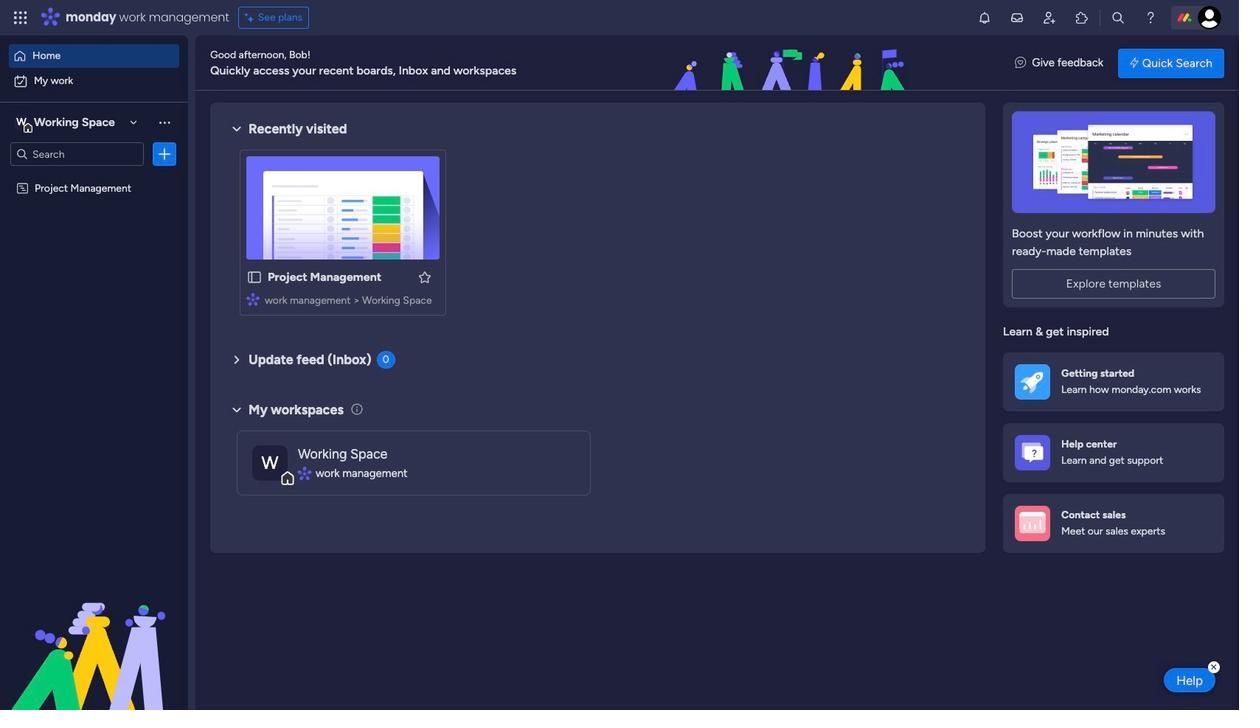 Task type: vqa. For each thing, say whether or not it's contained in the screenshot.
the bottom the Workspace "IMAGE"
yes



Task type: describe. For each thing, give the bounding box(es) containing it.
2 vertical spatial option
[[0, 175, 188, 177]]

see plans image
[[245, 10, 258, 26]]

monday marketplace image
[[1075, 10, 1090, 25]]

open update feed (inbox) image
[[228, 351, 246, 369]]

search everything image
[[1111, 10, 1126, 25]]

bob builder image
[[1198, 6, 1222, 30]]

templates image image
[[1017, 111, 1212, 213]]

notifications image
[[978, 10, 992, 25]]

public board image
[[246, 269, 263, 286]]

getting started element
[[1004, 352, 1225, 411]]

0 element
[[377, 351, 395, 369]]

close my workspaces image
[[228, 401, 246, 419]]

add to favorites image
[[418, 270, 432, 284]]

update feed image
[[1010, 10, 1025, 25]]

1 horizontal spatial lottie animation image
[[586, 35, 1001, 91]]

help center element
[[1004, 423, 1225, 482]]

options image
[[157, 147, 172, 162]]



Task type: locate. For each thing, give the bounding box(es) containing it.
close recently visited image
[[228, 120, 246, 138]]

help image
[[1144, 10, 1158, 25]]

option
[[9, 44, 179, 68], [9, 69, 179, 93], [0, 175, 188, 177]]

contact sales element
[[1004, 494, 1225, 553]]

1 vertical spatial lottie animation image
[[0, 562, 188, 711]]

lottie animation element
[[586, 35, 1001, 91], [0, 562, 188, 711]]

1 vertical spatial lottie animation element
[[0, 562, 188, 711]]

lottie animation image
[[586, 35, 1001, 91], [0, 562, 188, 711]]

invite members image
[[1043, 10, 1057, 25]]

1 vertical spatial option
[[9, 69, 179, 93]]

workspace image
[[252, 445, 288, 481]]

workspace options image
[[157, 115, 172, 130]]

0 vertical spatial lottie animation element
[[586, 35, 1001, 91]]

workspace image
[[14, 114, 29, 131]]

0 vertical spatial option
[[9, 44, 179, 68]]

v2 bolt switch image
[[1131, 55, 1139, 71]]

workspace selection element
[[14, 114, 117, 133]]

v2 user feedback image
[[1016, 55, 1027, 71]]

0 vertical spatial lottie animation image
[[586, 35, 1001, 91]]

0 horizontal spatial lottie animation element
[[0, 562, 188, 711]]

Search in workspace field
[[31, 146, 123, 163]]

select product image
[[13, 10, 28, 25]]

1 horizontal spatial lottie animation element
[[586, 35, 1001, 91]]

0 horizontal spatial lottie animation image
[[0, 562, 188, 711]]

list box
[[0, 172, 188, 400]]



